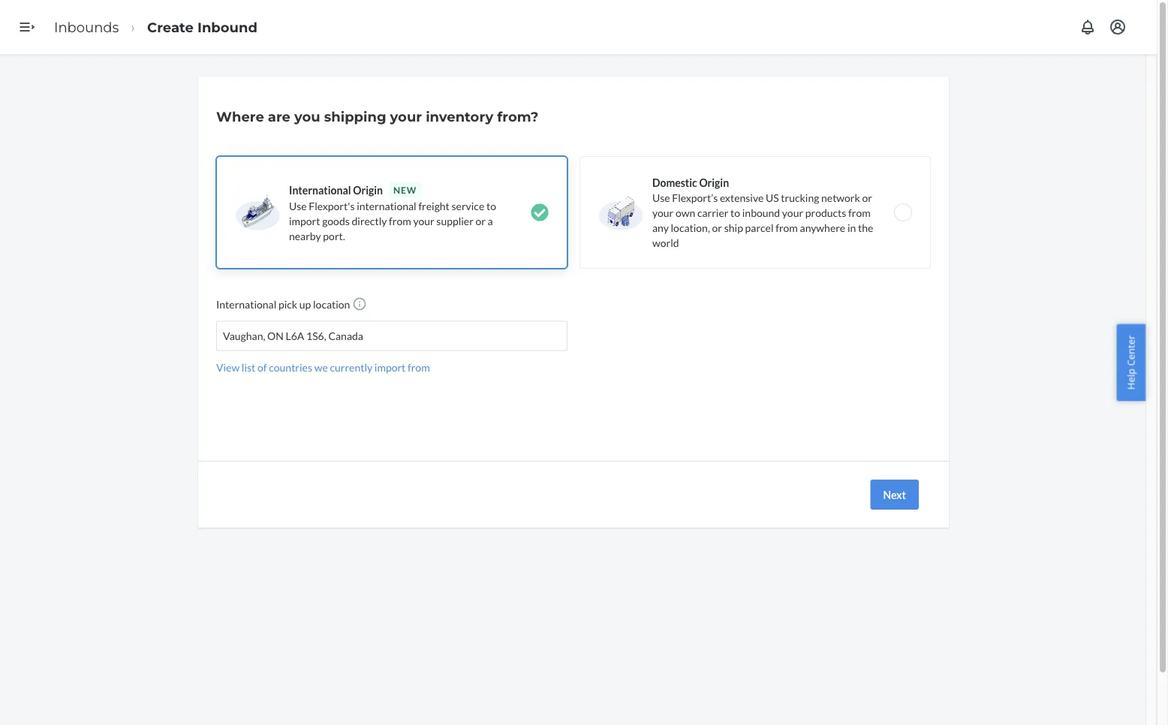 Task type: locate. For each thing, give the bounding box(es) containing it.
international
[[289, 184, 351, 196], [216, 298, 276, 311]]

in
[[848, 221, 856, 234]]

import
[[289, 214, 320, 227], [375, 361, 406, 374]]

your right shipping
[[390, 108, 422, 125]]

your
[[390, 108, 422, 125], [652, 206, 674, 219], [782, 206, 803, 219], [413, 214, 434, 227]]

to up ship
[[731, 206, 740, 219]]

supplier
[[436, 214, 474, 227]]

trucking
[[781, 191, 819, 204]]

1 horizontal spatial origin
[[699, 176, 729, 189]]

0 horizontal spatial use
[[289, 199, 307, 212]]

origin up international in the left of the page
[[353, 184, 383, 196]]

or
[[862, 191, 872, 204], [476, 214, 486, 227], [712, 221, 722, 234]]

use inside domestic origin use flexport's extensive us trucking network or your own carrier to inbound your products from any location, or ship parcel from anywhere in the world
[[652, 191, 670, 204]]

products
[[805, 206, 846, 219]]

use inside use flexport's international freight service to import goods directly from your supplier or a nearby port.
[[289, 199, 307, 212]]

0 horizontal spatial import
[[289, 214, 320, 227]]

international up "flexport's"
[[289, 184, 351, 196]]

use down domestic
[[652, 191, 670, 204]]

1 vertical spatial international
[[216, 298, 276, 311]]

from right currently
[[408, 361, 430, 374]]

currently
[[330, 361, 373, 374]]

origin for domestic
[[699, 176, 729, 189]]

a
[[488, 214, 493, 227]]

breadcrumbs navigation
[[42, 5, 269, 49]]

1 horizontal spatial international
[[289, 184, 351, 196]]

1 horizontal spatial import
[[375, 361, 406, 374]]

anywhere
[[800, 221, 846, 234]]

nearby
[[289, 229, 321, 242]]

freight
[[419, 199, 450, 212]]

open notifications image
[[1079, 18, 1097, 36]]

origin up the flexport's
[[699, 176, 729, 189]]

to inside use flexport's international freight service to import goods directly from your supplier or a nearby port.
[[486, 199, 496, 212]]

international
[[357, 199, 416, 212]]

1 vertical spatial import
[[375, 361, 406, 374]]

or down carrier
[[712, 221, 722, 234]]

2 horizontal spatial or
[[862, 191, 872, 204]]

us
[[766, 191, 779, 204]]

0 horizontal spatial or
[[476, 214, 486, 227]]

1 horizontal spatial use
[[652, 191, 670, 204]]

0 vertical spatial import
[[289, 214, 320, 227]]

international pick up location
[[216, 298, 352, 311]]

domestic
[[652, 176, 697, 189]]

view list of countries we currently import from
[[216, 361, 430, 374]]

1 horizontal spatial or
[[712, 221, 722, 234]]

port.
[[323, 229, 345, 242]]

1 horizontal spatial to
[[731, 206, 740, 219]]

flexport's
[[309, 199, 355, 212]]

your down freight
[[413, 214, 434, 227]]

parcel
[[745, 221, 774, 234]]

None text field
[[223, 328, 365, 344]]

to
[[486, 199, 496, 212], [731, 206, 740, 219]]

0 horizontal spatial to
[[486, 199, 496, 212]]

help center button
[[1117, 324, 1146, 401]]

next button
[[871, 480, 919, 510]]

international left the pick
[[216, 298, 276, 311]]

from inside use flexport's international freight service to import goods directly from your supplier or a nearby port.
[[389, 214, 411, 227]]

inbound
[[197, 19, 257, 35]]

0 vertical spatial international
[[289, 184, 351, 196]]

from down international in the left of the page
[[389, 214, 411, 227]]

origin
[[699, 176, 729, 189], [353, 184, 383, 196]]

import inside button
[[375, 361, 406, 374]]

view list of countries we currently import from button
[[216, 360, 430, 375]]

help center
[[1124, 335, 1138, 390]]

to up a
[[486, 199, 496, 212]]

import up nearby
[[289, 214, 320, 227]]

from right 'parcel'
[[776, 221, 798, 234]]

you
[[294, 108, 320, 125]]

origin inside domestic origin use flexport's extensive us trucking network or your own carrier to inbound your products from any location, or ship parcel from anywhere in the world
[[699, 176, 729, 189]]

from
[[849, 206, 871, 219], [389, 214, 411, 227], [776, 221, 798, 234], [408, 361, 430, 374]]

new
[[393, 184, 417, 195]]

use up nearby
[[289, 199, 307, 212]]

import right currently
[[375, 361, 406, 374]]

center
[[1124, 335, 1138, 366]]

up
[[299, 298, 311, 311]]

origin for international
[[353, 184, 383, 196]]

domestic origin use flexport's extensive us trucking network or your own carrier to inbound your products from any location, or ship parcel from anywhere in the world
[[652, 176, 873, 249]]

0 horizontal spatial international
[[216, 298, 276, 311]]

international for international origin
[[289, 184, 351, 196]]

use flexport's international freight service to import goods directly from your supplier or a nearby port.
[[289, 199, 496, 242]]

or left a
[[476, 214, 486, 227]]

import inside use flexport's international freight service to import goods directly from your supplier or a nearby port.
[[289, 214, 320, 227]]

use
[[652, 191, 670, 204], [289, 199, 307, 212]]

ship
[[724, 221, 743, 234]]

or right network
[[862, 191, 872, 204]]

or inside use flexport's international freight service to import goods directly from your supplier or a nearby port.
[[476, 214, 486, 227]]

0 horizontal spatial origin
[[353, 184, 383, 196]]

your up any
[[652, 206, 674, 219]]

we
[[314, 361, 328, 374]]

own
[[676, 206, 695, 219]]

inbounds
[[54, 19, 119, 35]]

help
[[1124, 369, 1138, 390]]



Task type: vqa. For each thing, say whether or not it's contained in the screenshot.
is for limited
no



Task type: describe. For each thing, give the bounding box(es) containing it.
from inside button
[[408, 361, 430, 374]]

check circle image
[[531, 203, 549, 222]]

international for international pick up location
[[216, 298, 276, 311]]

open account menu image
[[1109, 18, 1127, 36]]

view
[[216, 361, 240, 374]]

open navigation image
[[18, 18, 36, 36]]

goods
[[322, 214, 350, 227]]

from up the
[[849, 206, 871, 219]]

countries
[[269, 361, 312, 374]]

the
[[858, 221, 873, 234]]

where
[[216, 108, 264, 125]]

inbounds link
[[54, 19, 119, 35]]

flexport's
[[672, 191, 718, 204]]

inventory
[[426, 108, 493, 125]]

network
[[821, 191, 860, 204]]

of
[[258, 361, 267, 374]]

extensive
[[720, 191, 764, 204]]

inbound
[[742, 206, 780, 219]]

shipping
[[324, 108, 386, 125]]

location,
[[671, 221, 710, 234]]

service
[[452, 199, 484, 212]]

create inbound link
[[147, 19, 257, 35]]

where are you shipping your inventory from?
[[216, 108, 539, 125]]

your inside use flexport's international freight service to import goods directly from your supplier or a nearby port.
[[413, 214, 434, 227]]

import for goods
[[289, 214, 320, 227]]

to inside domestic origin use flexport's extensive us trucking network or your own carrier to inbound your products from any location, or ship parcel from anywhere in the world
[[731, 206, 740, 219]]

directly
[[352, 214, 387, 227]]

create inbound
[[147, 19, 257, 35]]

international origin
[[289, 184, 383, 196]]

any
[[652, 221, 669, 234]]

carrier
[[697, 206, 729, 219]]

create
[[147, 19, 194, 35]]

pick
[[279, 298, 297, 311]]

are
[[268, 108, 291, 125]]

import for from
[[375, 361, 406, 374]]

world
[[652, 236, 679, 249]]

next
[[883, 488, 906, 501]]

from?
[[497, 108, 539, 125]]

your down trucking
[[782, 206, 803, 219]]

list
[[242, 361, 256, 374]]

location
[[313, 298, 350, 311]]



